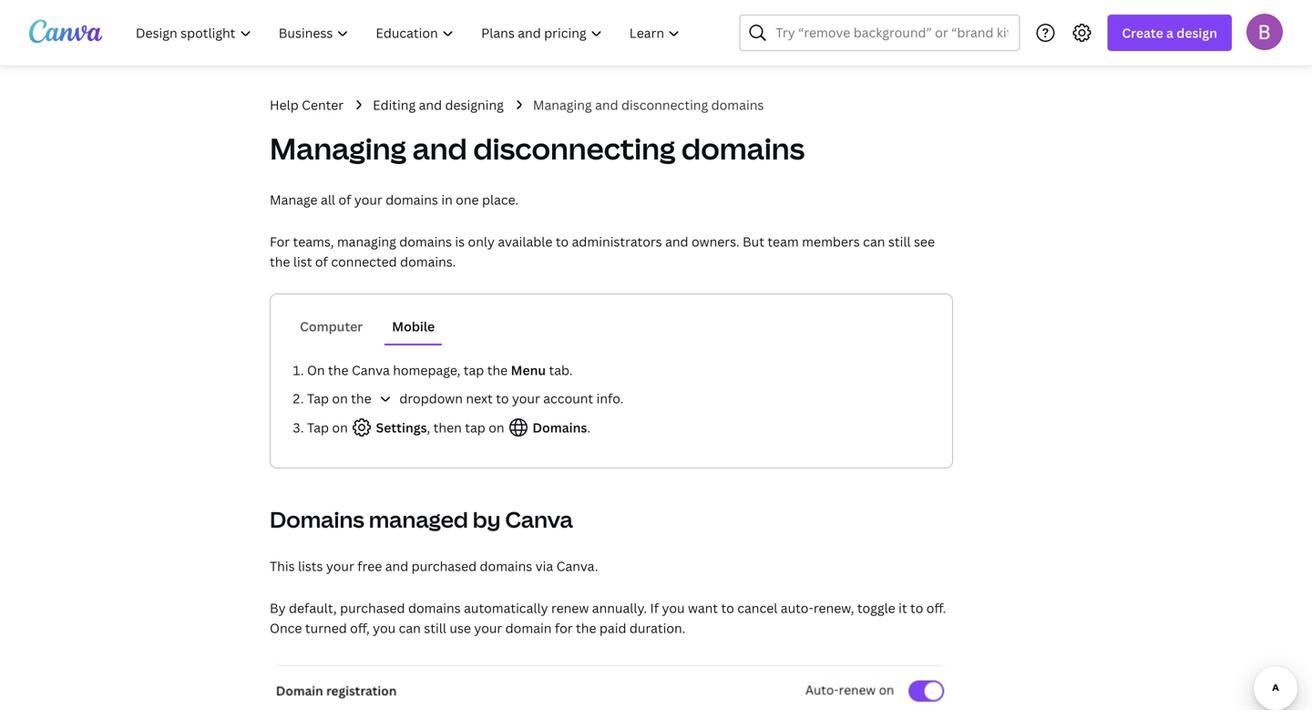 Task type: vqa. For each thing, say whether or not it's contained in the screenshot.
2nd THE DOC BY CANVA CREATIVE STUDIO from the left
no



Task type: describe. For each thing, give the bounding box(es) containing it.
the right 'on'
[[328, 361, 349, 379]]

then
[[434, 419, 462, 436]]

domains.
[[400, 253, 456, 270]]

,
[[427, 419, 430, 436]]

and inside for teams, managing domains is only available to administrators and owners. but team members can still see the list of connected domains.
[[665, 233, 689, 250]]

for
[[555, 619, 573, 637]]

disconnecting inside 'link'
[[622, 96, 708, 113]]

the up tap on
[[351, 390, 372, 407]]

computer button
[[293, 309, 370, 344]]

default,
[[289, 599, 337, 617]]

homepage,
[[393, 361, 461, 379]]

create a design button
[[1108, 15, 1232, 51]]

is
[[455, 233, 465, 250]]

tab.
[[549, 361, 573, 379]]

next
[[466, 390, 493, 407]]

create a design
[[1122, 24, 1218, 41]]

Try "remove background" or "brand kit" search field
[[776, 15, 1008, 50]]

this lists your free and purchased domains via canva.
[[270, 557, 598, 575]]

in
[[441, 191, 453, 208]]

tap for tap on
[[307, 419, 329, 436]]

connected
[[331, 253, 397, 270]]

create
[[1122, 24, 1164, 41]]

1 vertical spatial you
[[373, 619, 396, 637]]

still inside by default, purchased domains automatically renew annually. if you want to cancel auto-renew, toggle it to off. once turned off, you can still use your domain for the paid duration.
[[424, 619, 447, 637]]

to right next
[[496, 390, 509, 407]]

it
[[899, 599, 907, 617]]

manage
[[270, 191, 318, 208]]

toggle
[[858, 599, 896, 617]]

managing
[[337, 233, 396, 250]]

bob builder image
[[1247, 13, 1283, 50]]

see
[[914, 233, 935, 250]]

purchased inside by default, purchased domains automatically renew annually. if you want to cancel auto-renew, toggle it to off. once turned off, you can still use your domain for the paid duration.
[[340, 599, 405, 617]]

on for tap on
[[332, 419, 348, 436]]

on
[[307, 361, 325, 379]]

editing and designing link
[[373, 95, 504, 115]]

one
[[456, 191, 479, 208]]

place.
[[482, 191, 519, 208]]

and inside 'link'
[[595, 96, 619, 113]]

for teams, managing domains is only available to administrators and owners. but team members can still see the list of connected domains.
[[270, 233, 935, 270]]

on for tap on the
[[332, 390, 348, 407]]

domain
[[506, 619, 552, 637]]

1 vertical spatial disconnecting
[[473, 129, 676, 168]]

administrators
[[572, 233, 662, 250]]

but
[[743, 233, 765, 250]]

1 horizontal spatial of
[[339, 191, 351, 208]]

only
[[468, 233, 495, 250]]

for
[[270, 233, 290, 250]]

domains inside by default, purchased domains automatically renew annually. if you want to cancel auto-renew, toggle it to off. once turned off, you can still use your domain for the paid duration.
[[408, 599, 461, 617]]

manage all of your domains in one place.
[[270, 191, 519, 208]]

managed
[[369, 505, 468, 534]]

automatically
[[464, 599, 548, 617]]

use
[[450, 619, 471, 637]]

help center link
[[270, 95, 344, 115]]

the inside for teams, managing domains is only available to administrators and owners. but team members can still see the list of connected domains.
[[270, 253, 290, 270]]

list
[[293, 253, 312, 270]]

computer
[[300, 318, 363, 335]]

lists
[[298, 557, 323, 575]]

account
[[543, 390, 594, 407]]

renew,
[[814, 599, 854, 617]]

top level navigation element
[[124, 15, 696, 51]]

mobile
[[392, 318, 435, 335]]

tap for tap on the
[[307, 390, 329, 407]]

your inside by default, purchased domains automatically renew annually. if you want to cancel auto-renew, toggle it to off. once turned off, you can still use your domain for the paid duration.
[[474, 619, 502, 637]]

turned
[[305, 619, 347, 637]]

to right it
[[911, 599, 924, 617]]

tap on the
[[307, 390, 375, 407]]

design
[[1177, 24, 1218, 41]]

settings
[[376, 419, 427, 436]]

menu
[[511, 361, 546, 379]]

teams,
[[293, 233, 334, 250]]

0 vertical spatial canva
[[352, 361, 390, 379]]

by
[[270, 599, 286, 617]]

domains inside "managing and disconnecting domains" 'link'
[[712, 96, 764, 113]]

domains for domains managed by canva
[[270, 505, 364, 534]]

can inside by default, purchased domains automatically renew annually. if you want to cancel auto-renew, toggle it to off. once turned off, you can still use your domain for the paid duration.
[[399, 619, 421, 637]]

cancel
[[738, 599, 778, 617]]

domains managed by canva
[[270, 505, 573, 534]]

help
[[270, 96, 299, 113]]

tap on
[[307, 419, 351, 436]]

domains for domains
[[530, 419, 587, 436]]

0 vertical spatial tap
[[464, 361, 484, 379]]



Task type: locate. For each thing, give the bounding box(es) containing it.
1 horizontal spatial domains
[[530, 419, 587, 436]]

2 tap from the top
[[307, 419, 329, 436]]

1 vertical spatial canva
[[505, 505, 573, 534]]

dropdown
[[400, 390, 463, 407]]

owners.
[[692, 233, 740, 250]]

0 horizontal spatial purchased
[[340, 599, 405, 617]]

you
[[662, 599, 685, 617], [373, 619, 396, 637]]

1 vertical spatial of
[[315, 253, 328, 270]]

mobile button
[[385, 309, 442, 344]]

0 vertical spatial can
[[863, 233, 885, 250]]

by
[[473, 505, 501, 534]]

this
[[270, 557, 295, 575]]

purchased
[[412, 557, 477, 575], [340, 599, 405, 617]]

renew
[[551, 599, 589, 617]]

on down "dropdown next to your account info."
[[489, 419, 505, 436]]

of right all
[[339, 191, 351, 208]]

0 horizontal spatial still
[[424, 619, 447, 637]]

duration.
[[630, 619, 686, 637]]

managing down center
[[270, 129, 407, 168]]

to right want
[[721, 599, 734, 617]]

paid
[[600, 619, 627, 637]]

on
[[332, 390, 348, 407], [332, 419, 348, 436], [489, 419, 505, 436]]

help center
[[270, 96, 344, 113]]

managing and disconnecting domains
[[533, 96, 764, 113], [270, 129, 805, 168]]

still left "use"
[[424, 619, 447, 637]]

tap down tap on the
[[307, 419, 329, 436]]

1 horizontal spatial managing
[[533, 96, 592, 113]]

of right the list
[[315, 253, 328, 270]]

by default, purchased domains automatically renew annually. if you want to cancel auto-renew, toggle it to off. once turned off, you can still use your domain for the paid duration.
[[270, 599, 946, 637]]

still
[[889, 233, 911, 250], [424, 619, 447, 637]]

all
[[321, 191, 335, 208]]

0 vertical spatial still
[[889, 233, 911, 250]]

the down for
[[270, 253, 290, 270]]

your right all
[[354, 191, 383, 208]]

1 horizontal spatial canva
[[505, 505, 573, 534]]

domains
[[530, 419, 587, 436], [270, 505, 364, 534]]

1 vertical spatial tap
[[307, 419, 329, 436]]

canva up via at the bottom of the page
[[505, 505, 573, 534]]

designing
[[445, 96, 504, 113]]

1 vertical spatial still
[[424, 619, 447, 637]]

0 horizontal spatial of
[[315, 253, 328, 270]]

canva up tap on the
[[352, 361, 390, 379]]

annually.
[[592, 599, 647, 617]]

available
[[498, 233, 553, 250]]

domains inside for teams, managing domains is only available to administrators and owners. but team members can still see the list of connected domains.
[[399, 233, 452, 250]]

tap right the then
[[465, 419, 486, 436]]

and
[[419, 96, 442, 113], [595, 96, 619, 113], [413, 129, 467, 168], [665, 233, 689, 250], [385, 557, 409, 575]]

a
[[1167, 24, 1174, 41]]

info.
[[597, 390, 624, 407]]

your
[[354, 191, 383, 208], [512, 390, 540, 407], [326, 557, 354, 575], [474, 619, 502, 637]]

0 vertical spatial you
[[662, 599, 685, 617]]

editing and designing
[[373, 96, 504, 113]]

managing
[[533, 96, 592, 113], [270, 129, 407, 168]]

can right members
[[863, 233, 885, 250]]

of inside for teams, managing domains is only available to administrators and owners. but team members can still see the list of connected domains.
[[315, 253, 328, 270]]

can inside for teams, managing domains is only available to administrators and owners. but team members can still see the list of connected domains.
[[863, 233, 885, 250]]

1 horizontal spatial can
[[863, 233, 885, 250]]

your down the automatically at the bottom of the page
[[474, 619, 502, 637]]

0 vertical spatial of
[[339, 191, 351, 208]]

on the canva homepage, tap the menu tab.
[[307, 361, 573, 379]]

settings , then tap on
[[376, 419, 508, 436]]

free
[[358, 557, 382, 575]]

tap down 'on'
[[307, 390, 329, 407]]

center
[[302, 96, 344, 113]]

you right if
[[662, 599, 685, 617]]

dropdown next to your account info.
[[400, 390, 624, 407]]

managing and disconnecting domains link
[[533, 95, 764, 115]]

purchased down domains managed by canva
[[412, 557, 477, 575]]

if
[[650, 599, 659, 617]]

1 horizontal spatial still
[[889, 233, 911, 250]]

tap
[[307, 390, 329, 407], [307, 419, 329, 436]]

0 vertical spatial disconnecting
[[622, 96, 708, 113]]

your down menu
[[512, 390, 540, 407]]

1 vertical spatial purchased
[[340, 599, 405, 617]]

on down tap on the
[[332, 419, 348, 436]]

members
[[802, 233, 860, 250]]

.
[[587, 419, 591, 436]]

the inside by default, purchased domains automatically renew annually. if you want to cancel auto-renew, toggle it to off. once turned off, you can still use your domain for the paid duration.
[[576, 619, 597, 637]]

0 horizontal spatial managing
[[270, 129, 407, 168]]

canva.
[[557, 557, 598, 575]]

canva
[[352, 361, 390, 379], [505, 505, 573, 534]]

1 vertical spatial managing
[[270, 129, 407, 168]]

1 horizontal spatial purchased
[[412, 557, 477, 575]]

0 horizontal spatial you
[[373, 619, 396, 637]]

domains
[[712, 96, 764, 113], [682, 129, 805, 168], [386, 191, 438, 208], [399, 233, 452, 250], [480, 557, 533, 575], [408, 599, 461, 617]]

0 horizontal spatial domains
[[270, 505, 364, 534]]

tap
[[464, 361, 484, 379], [465, 419, 486, 436]]

to inside for teams, managing domains is only available to administrators and owners. but team members can still see the list of connected domains.
[[556, 233, 569, 250]]

managing inside 'link'
[[533, 96, 592, 113]]

1 vertical spatial managing and disconnecting domains
[[270, 129, 805, 168]]

0 horizontal spatial canva
[[352, 361, 390, 379]]

1 horizontal spatial you
[[662, 599, 685, 617]]

the left menu
[[487, 361, 508, 379]]

the
[[270, 253, 290, 270], [328, 361, 349, 379], [487, 361, 508, 379], [351, 390, 372, 407], [576, 619, 597, 637]]

tap up next
[[464, 361, 484, 379]]

you right off,
[[373, 619, 396, 637]]

can right off,
[[399, 619, 421, 637]]

the right for
[[576, 619, 597, 637]]

0 vertical spatial tap
[[307, 390, 329, 407]]

domains down account
[[530, 419, 587, 436]]

to
[[556, 233, 569, 250], [496, 390, 509, 407], [721, 599, 734, 617], [911, 599, 924, 617]]

0 vertical spatial purchased
[[412, 557, 477, 575]]

1 tap from the top
[[307, 390, 329, 407]]

team
[[768, 233, 799, 250]]

off,
[[350, 619, 370, 637]]

to right available
[[556, 233, 569, 250]]

1 vertical spatial can
[[399, 619, 421, 637]]

editing
[[373, 96, 416, 113]]

still inside for teams, managing domains is only available to administrators and owners. but team members can still see the list of connected domains.
[[889, 233, 911, 250]]

screenshot showing how auto-renew looks like when turned on or off. image
[[270, 660, 953, 710]]

want
[[688, 599, 718, 617]]

still left "see"
[[889, 233, 911, 250]]

via
[[536, 557, 553, 575]]

your left free
[[326, 557, 354, 575]]

1 vertical spatial tap
[[465, 419, 486, 436]]

1 vertical spatial domains
[[270, 505, 364, 534]]

purchased up off,
[[340, 599, 405, 617]]

domains up lists
[[270, 505, 364, 534]]

0 vertical spatial managing
[[533, 96, 592, 113]]

can
[[863, 233, 885, 250], [399, 619, 421, 637]]

0 vertical spatial domains
[[530, 419, 587, 436]]

auto-
[[781, 599, 814, 617]]

0 horizontal spatial can
[[399, 619, 421, 637]]

disconnecting
[[622, 96, 708, 113], [473, 129, 676, 168]]

once
[[270, 619, 302, 637]]

on up tap on
[[332, 390, 348, 407]]

off.
[[927, 599, 946, 617]]

0 vertical spatial managing and disconnecting domains
[[533, 96, 764, 113]]

managing right designing
[[533, 96, 592, 113]]



